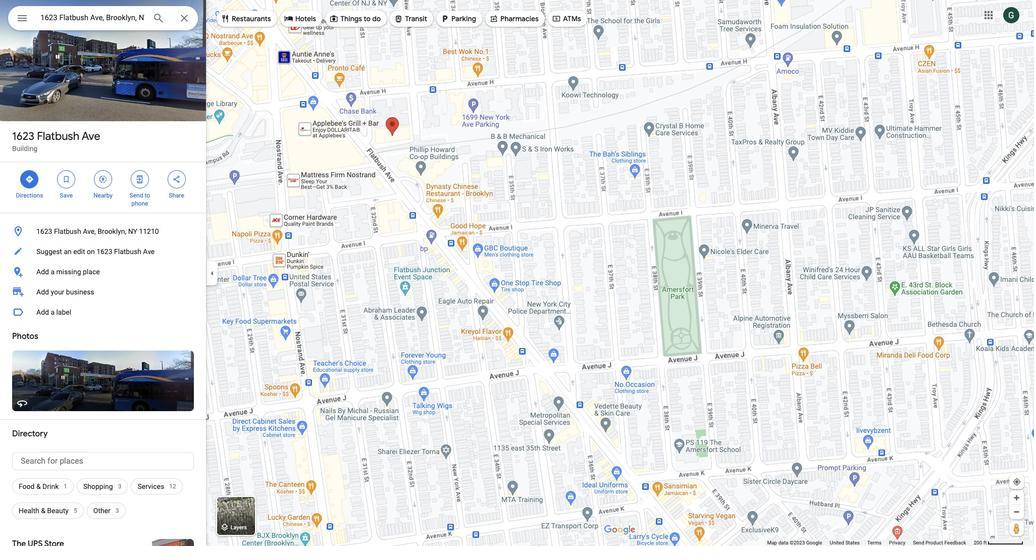 Task type: locate. For each thing, give the bounding box(es) containing it.
add for add your business
[[36, 288, 49, 296]]

1 horizontal spatial to
[[364, 14, 371, 23]]

flatbush down ny on the top left
[[114, 248, 141, 256]]

0 vertical spatial send
[[130, 192, 143, 199]]

privacy button
[[890, 540, 906, 546]]

2 vertical spatial flatbush
[[114, 248, 141, 256]]

0 horizontal spatial send
[[130, 192, 143, 199]]

footer
[[768, 540, 974, 546]]

ave down 11210
[[143, 248, 155, 256]]

send up phone
[[130, 192, 143, 199]]

1 vertical spatial 3
[[116, 507, 119, 514]]

0 vertical spatial to
[[364, 14, 371, 23]]

& for beauty
[[41, 507, 45, 515]]

transit
[[405, 14, 427, 23]]

add your business
[[36, 288, 94, 296]]

to up phone
[[145, 192, 150, 199]]

nearby
[[93, 192, 113, 199]]

1623 inside button
[[36, 227, 52, 235]]

&
[[36, 482, 41, 491], [41, 507, 45, 515]]

united
[[830, 540, 845, 546]]

flatbush up building
[[37, 129, 79, 143]]

place
[[83, 268, 100, 276]]

a
[[51, 268, 55, 276], [51, 308, 55, 316]]

data
[[779, 540, 789, 546]]

©2023
[[790, 540, 805, 546]]

0 vertical spatial 1623
[[12, 129, 34, 143]]

1 vertical spatial 1623
[[36, 227, 52, 235]]

& right the health on the bottom
[[41, 507, 45, 515]]

 button
[[8, 6, 36, 32]]

0 vertical spatial a
[[51, 268, 55, 276]]

flatbush inside 1623 flatbush ave building
[[37, 129, 79, 143]]

show street view coverage image
[[1010, 521, 1025, 536]]

1623 right "on"
[[97, 248, 112, 256]]

None field
[[40, 12, 144, 24]]

other
[[93, 507, 111, 515]]

1 add from the top
[[36, 268, 49, 276]]

& right food
[[36, 482, 41, 491]]

product
[[926, 540, 944, 546]]

brooklyn,
[[98, 227, 126, 235]]

3 inside the other 3
[[116, 507, 119, 514]]

0 horizontal spatial to
[[145, 192, 150, 199]]

add left label
[[36, 308, 49, 316]]

1 horizontal spatial send
[[914, 540, 925, 546]]

send inside send to phone
[[130, 192, 143, 199]]

1623 flatbush ave main content
[[0, 0, 206, 546]]

send left product
[[914, 540, 925, 546]]

send product feedback button
[[914, 540, 967, 546]]

a for missing
[[51, 268, 55, 276]]

0 vertical spatial ave
[[82, 129, 100, 143]]

ave up 
[[82, 129, 100, 143]]

send to phone
[[130, 192, 150, 207]]


[[441, 13, 450, 24]]

business
[[66, 288, 94, 296]]

 transit
[[394, 13, 427, 24]]

 parking
[[441, 13, 476, 24]]

add down suggest
[[36, 268, 49, 276]]

add inside add your business link
[[36, 288, 49, 296]]

1623 up suggest
[[36, 227, 52, 235]]

zoom in image
[[1013, 494, 1021, 502]]

collapse side panel image
[[207, 268, 218, 279]]

add for add a label
[[36, 308, 49, 316]]

layers
[[231, 525, 247, 531]]

1
[[64, 483, 67, 490]]

atms
[[563, 14, 581, 23]]

0 vertical spatial flatbush
[[37, 129, 79, 143]]

0 vertical spatial &
[[36, 482, 41, 491]]

suggest an edit on 1623 flatbush ave
[[36, 248, 155, 256]]


[[62, 174, 71, 185]]

2 horizontal spatial 1623
[[97, 248, 112, 256]]

on
[[87, 248, 95, 256]]

1 vertical spatial flatbush
[[54, 227, 81, 235]]

missing
[[56, 268, 81, 276]]

0 horizontal spatial ave
[[82, 129, 100, 143]]

pharmacies
[[501, 14, 539, 23]]

1 vertical spatial &
[[41, 507, 45, 515]]

add for add a missing place
[[36, 268, 49, 276]]

label
[[56, 308, 71, 316]]

1 a from the top
[[51, 268, 55, 276]]


[[490, 13, 499, 24]]

1623 for ave
[[12, 129, 34, 143]]

add inside 'add a missing place' button
[[36, 268, 49, 276]]

send
[[130, 192, 143, 199], [914, 540, 925, 546]]

add a missing place button
[[0, 262, 206, 282]]

1623 inside button
[[97, 248, 112, 256]]

add a missing place
[[36, 268, 100, 276]]

to
[[364, 14, 371, 23], [145, 192, 150, 199]]

2 vertical spatial 1623
[[97, 248, 112, 256]]

flatbush for ave,
[[54, 227, 81, 235]]

1623 for ave,
[[36, 227, 52, 235]]

3 right other
[[116, 507, 119, 514]]

1 vertical spatial send
[[914, 540, 925, 546]]

1623
[[12, 129, 34, 143], [36, 227, 52, 235], [97, 248, 112, 256]]

0 horizontal spatial 1623
[[12, 129, 34, 143]]

send for send product feedback
[[914, 540, 925, 546]]

flatbush
[[37, 129, 79, 143], [54, 227, 81, 235], [114, 248, 141, 256]]

send product feedback
[[914, 540, 967, 546]]

0 vertical spatial add
[[36, 268, 49, 276]]

a left the missing
[[51, 268, 55, 276]]

3
[[118, 483, 121, 490], [116, 507, 119, 514]]

footer containing map data ©2023 google
[[768, 540, 974, 546]]

map data ©2023 google
[[768, 540, 823, 546]]

health & beauty 5
[[19, 507, 77, 515]]

1 horizontal spatial ave
[[143, 248, 155, 256]]

send inside button
[[914, 540, 925, 546]]

 atms
[[552, 13, 581, 24]]

1 horizontal spatial &
[[41, 507, 45, 515]]

services
[[138, 482, 164, 491]]


[[135, 174, 144, 185]]

a left label
[[51, 308, 55, 316]]

3 add from the top
[[36, 308, 49, 316]]

0 vertical spatial 3
[[118, 483, 121, 490]]

states
[[846, 540, 860, 546]]


[[25, 174, 34, 185]]

shopping 3
[[83, 482, 121, 491]]

2 a from the top
[[51, 308, 55, 316]]


[[552, 13, 561, 24]]

1623 inside 1623 flatbush ave building
[[12, 129, 34, 143]]

3 right shopping
[[118, 483, 121, 490]]

1623 flatbush ave, brooklyn, ny 11210
[[36, 227, 159, 235]]

1 vertical spatial a
[[51, 308, 55, 316]]

1 horizontal spatial 1623
[[36, 227, 52, 235]]

directions
[[16, 192, 43, 199]]

add left your
[[36, 288, 49, 296]]

None text field
[[12, 452, 194, 470]]

map
[[768, 540, 778, 546]]

5
[[74, 507, 77, 514]]

to left do
[[364, 14, 371, 23]]

your
[[51, 288, 64, 296]]

flatbush up 'an'
[[54, 227, 81, 235]]


[[221, 13, 230, 24]]

ave
[[82, 129, 100, 143], [143, 248, 155, 256]]

add
[[36, 268, 49, 276], [36, 288, 49, 296], [36, 308, 49, 316]]

3 inside the shopping 3
[[118, 483, 121, 490]]

1623 up building
[[12, 129, 34, 143]]

google account: greg robinson  
(robinsongreg175@gmail.com) image
[[1004, 7, 1020, 23]]

2 vertical spatial add
[[36, 308, 49, 316]]

zoom out image
[[1013, 508, 1021, 516]]

0 horizontal spatial &
[[36, 482, 41, 491]]

1 vertical spatial to
[[145, 192, 150, 199]]

ave inside suggest an edit on 1623 flatbush ave button
[[143, 248, 155, 256]]

flatbush inside button
[[54, 227, 81, 235]]

1 vertical spatial ave
[[143, 248, 155, 256]]

2 add from the top
[[36, 288, 49, 296]]

& for drink
[[36, 482, 41, 491]]

1 vertical spatial add
[[36, 288, 49, 296]]

add inside add a label button
[[36, 308, 49, 316]]


[[284, 13, 293, 24]]



Task type: describe. For each thing, give the bounding box(es) containing it.
flatbush for ave
[[37, 129, 79, 143]]

save
[[60, 192, 73, 199]]

photos
[[12, 331, 38, 342]]


[[172, 174, 181, 185]]

google maps element
[[0, 0, 1035, 546]]

show your location image
[[1013, 477, 1022, 487]]

services 12
[[138, 482, 176, 491]]

suggest
[[36, 248, 62, 256]]

3 for other
[[116, 507, 119, 514]]

200 ft button
[[974, 540, 1024, 546]]

to inside send to phone
[[145, 192, 150, 199]]

 hotels
[[284, 13, 316, 24]]

200
[[974, 540, 983, 546]]


[[16, 11, 28, 25]]

an
[[64, 248, 72, 256]]

ave inside 1623 flatbush ave building
[[82, 129, 100, 143]]

privacy
[[890, 540, 906, 546]]

add your business link
[[0, 282, 206, 302]]

do
[[372, 14, 381, 23]]

food & drink 1
[[19, 482, 67, 491]]

health
[[19, 507, 39, 515]]

terms
[[868, 540, 882, 546]]

things
[[341, 14, 362, 23]]

phone
[[131, 200, 148, 207]]

parking
[[452, 14, 476, 23]]


[[329, 13, 339, 24]]

drink
[[42, 482, 59, 491]]

terms button
[[868, 540, 882, 546]]

ft
[[984, 540, 987, 546]]

share
[[169, 192, 184, 199]]

send for send to phone
[[130, 192, 143, 199]]

 search field
[[8, 6, 198, 32]]


[[394, 13, 403, 24]]

none text field inside 1623 flatbush ave main content
[[12, 452, 194, 470]]

shopping
[[83, 482, 113, 491]]

other 3
[[93, 507, 119, 515]]

add a label button
[[0, 302, 206, 322]]

3 for shopping
[[118, 483, 121, 490]]

feedback
[[945, 540, 967, 546]]

none field inside 1623 flatbush ave, brooklyn, ny 11210 'field'
[[40, 12, 144, 24]]

12
[[169, 483, 176, 490]]

food
[[19, 482, 35, 491]]

beauty
[[47, 507, 69, 515]]

directory
[[12, 429, 48, 439]]

restaurants
[[232, 14, 271, 23]]

 pharmacies
[[490, 13, 539, 24]]

flatbush inside button
[[114, 248, 141, 256]]

hotels
[[295, 14, 316, 23]]

building
[[12, 144, 37, 153]]

1623 flatbush ave building
[[12, 129, 100, 153]]


[[99, 174, 108, 185]]

 restaurants
[[221, 13, 271, 24]]

add a label
[[36, 308, 71, 316]]

ave,
[[83, 227, 96, 235]]

to inside  things to do
[[364, 14, 371, 23]]

ny
[[128, 227, 137, 235]]

united states button
[[830, 540, 860, 546]]

1623 flatbush ave, brooklyn, ny 11210 button
[[0, 221, 206, 241]]

actions for 1623 flatbush ave region
[[0, 162, 206, 213]]

suggest an edit on 1623 flatbush ave button
[[0, 241, 206, 262]]

google
[[807, 540, 823, 546]]

united states
[[830, 540, 860, 546]]

1623 Flatbush Ave, Brooklyn, NY 11210 field
[[8, 6, 198, 30]]

footer inside google maps element
[[768, 540, 974, 546]]

edit
[[73, 248, 85, 256]]

 things to do
[[329, 13, 381, 24]]

a for label
[[51, 308, 55, 316]]

11210
[[139, 227, 159, 235]]

200 ft
[[974, 540, 987, 546]]



Task type: vqa. For each thing, say whether or not it's contained in the screenshot.
©2023
yes



